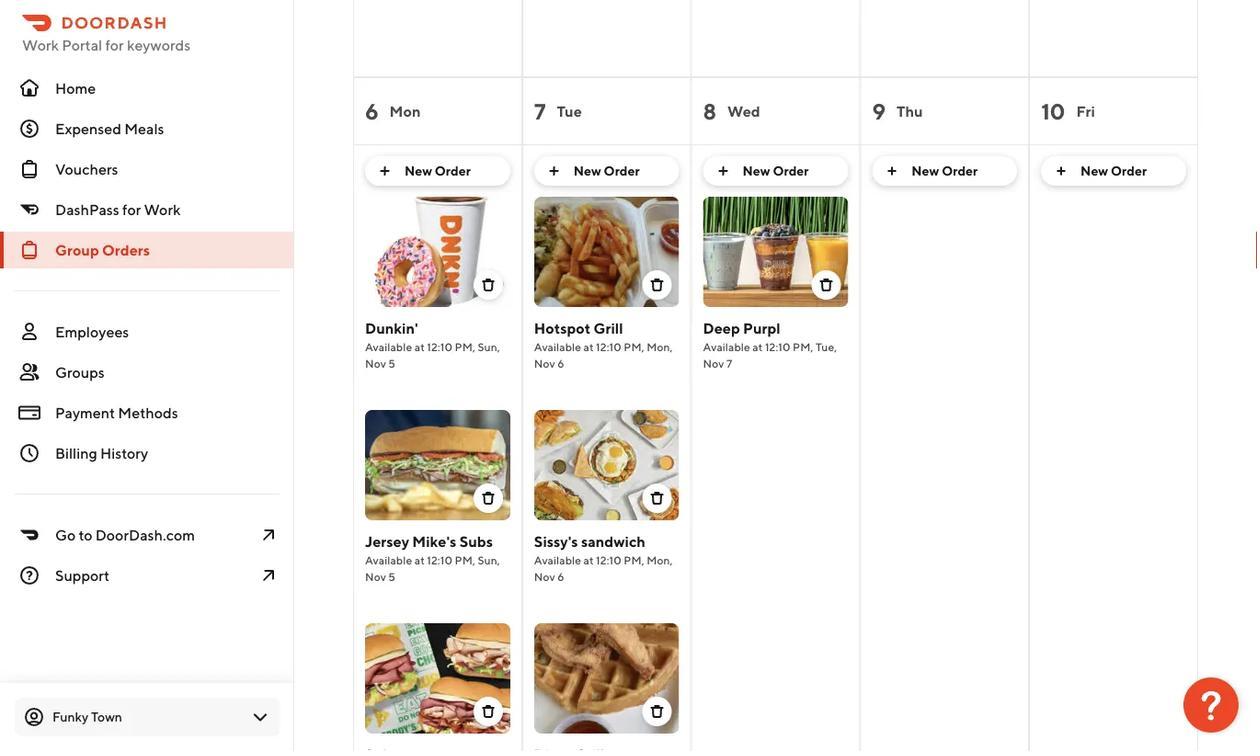 Task type: vqa. For each thing, say whether or not it's contained in the screenshot.
Blackberries (6 Oz) image
no



Task type: describe. For each thing, give the bounding box(es) containing it.
employees link
[[0, 314, 294, 351]]

6 for sissy's
[[558, 570, 565, 583]]

nov inside dunkin' available at 12:10 pm, sun, nov 5
[[365, 357, 386, 370]]

available for sissy's sandwich
[[534, 554, 582, 567]]

tue,
[[816, 340, 837, 353]]

new order for 7
[[574, 163, 640, 178]]

open resource center image
[[1184, 678, 1239, 733]]

nov for hotspot grill
[[534, 357, 555, 370]]

doordash.com
[[95, 527, 195, 544]]

vouchers
[[55, 161, 118, 178]]

12:10 inside dunkin' available at 12:10 pm, sun, nov 5
[[427, 340, 453, 353]]

work portal for keywords
[[22, 36, 191, 54]]

at inside dunkin' available at 12:10 pm, sun, nov 5
[[415, 340, 425, 353]]

sissy's
[[534, 533, 578, 551]]

order for 6
[[435, 163, 471, 178]]

deep
[[703, 320, 740, 337]]

delete group order entry image for 'diner grill' image
[[650, 705, 665, 719]]

support
[[55, 567, 109, 585]]

4 new order from the left
[[912, 163, 978, 178]]

sun, inside jersey mike's subs available at 12:10 pm, sun, nov 5
[[478, 554, 500, 567]]

pm, inside dunkin' available at 12:10 pm, sun, nov 5
[[455, 340, 476, 353]]

mike's
[[412, 533, 457, 551]]

available inside dunkin' available at 12:10 pm, sun, nov 5
[[365, 340, 412, 353]]

delete group order entry image for sissy's sandwich
[[650, 491, 665, 506]]

0 horizontal spatial 7
[[534, 98, 546, 124]]

8
[[703, 98, 717, 124]]

new order button for 7
[[534, 156, 680, 186]]

5 order from the left
[[1111, 163, 1147, 178]]

mon, for sandwich
[[647, 554, 673, 567]]

grill
[[594, 320, 623, 337]]

payment methods
[[55, 404, 178, 422]]

deep purpl image
[[703, 197, 849, 307]]

1 vertical spatial work
[[144, 201, 181, 219]]

nov inside jersey mike's subs available at 12:10 pm, sun, nov 5
[[365, 570, 386, 583]]

0 vertical spatial work
[[22, 36, 59, 54]]

5 inside dunkin' available at 12:10 pm, sun, nov 5
[[389, 357, 396, 370]]

at inside jersey mike's subs available at 12:10 pm, sun, nov 5
[[415, 554, 425, 567]]

tue
[[557, 103, 582, 120]]

portal
[[62, 36, 102, 54]]

expensed meals link
[[0, 110, 294, 147]]

6 for hotspot
[[558, 357, 565, 370]]

groups
[[55, 364, 105, 381]]

9
[[873, 98, 886, 124]]

new for 8
[[743, 163, 771, 178]]

new for 6
[[405, 163, 432, 178]]

thu
[[897, 103, 923, 120]]

employees
[[55, 323, 129, 341]]

5 inside jersey mike's subs available at 12:10 pm, sun, nov 5
[[389, 570, 396, 583]]

order for 8
[[773, 163, 809, 178]]

12:10 inside jersey mike's subs available at 12:10 pm, sun, nov 5
[[427, 554, 453, 567]]

delete group order entry image for jersey mike's subs
[[481, 491, 496, 506]]

new order button for 6
[[365, 156, 510, 186]]

funky town
[[52, 710, 122, 725]]

payment
[[55, 404, 115, 422]]

12:10 for sissy's sandwich
[[596, 554, 622, 567]]

10
[[1042, 98, 1066, 124]]

dunkin' available at 12:10 pm, sun, nov 5
[[365, 320, 500, 370]]

orders
[[102, 242, 150, 259]]

sandwich
[[581, 533, 646, 551]]

sissy's sandwich image
[[534, 410, 680, 521]]

pm, for deep purpl
[[793, 340, 814, 353]]

expensed
[[55, 120, 121, 138]]

pm, inside jersey mike's subs available at 12:10 pm, sun, nov 5
[[455, 554, 476, 567]]

hotspot grill image
[[534, 197, 680, 307]]



Task type: locate. For each thing, give the bounding box(es) containing it.
1 sun, from the top
[[478, 340, 500, 353]]

nov down sissy's
[[534, 570, 555, 583]]

order for 7
[[604, 163, 640, 178]]

new order button down the fri
[[1042, 156, 1187, 186]]

2 new order button from the left
[[534, 156, 680, 186]]

hotspot grill available at 12:10 pm, mon, nov 6
[[534, 320, 673, 370]]

5 new order from the left
[[1081, 163, 1147, 178]]

delete group order entry image
[[650, 278, 665, 293], [819, 278, 834, 293], [481, 491, 496, 506], [650, 491, 665, 506], [481, 705, 496, 719]]

wed
[[728, 103, 761, 120]]

nov
[[365, 357, 386, 370], [534, 357, 555, 370], [703, 357, 725, 370], [365, 570, 386, 583], [534, 570, 555, 583]]

mon, inside hotspot grill available at 12:10 pm, mon, nov 6
[[647, 340, 673, 353]]

order
[[435, 163, 471, 178], [604, 163, 640, 178], [773, 163, 809, 178], [942, 163, 978, 178], [1111, 163, 1147, 178]]

4 new order button from the left
[[873, 156, 1018, 186]]

5 new order button from the left
[[1042, 156, 1187, 186]]

mon,
[[647, 340, 673, 353], [647, 554, 673, 567]]

pm,
[[455, 340, 476, 353], [624, 340, 645, 353], [793, 340, 814, 353], [455, 554, 476, 567], [624, 554, 645, 567]]

5 down jersey
[[389, 570, 396, 583]]

available inside hotspot grill available at 12:10 pm, mon, nov 6
[[534, 340, 582, 353]]

12:10 inside deep purpl available at 12:10 pm, tue, nov 7
[[765, 340, 791, 353]]

12:10 inside hotspot grill available at 12:10 pm, mon, nov 6
[[596, 340, 622, 353]]

sun,
[[478, 340, 500, 353], [478, 554, 500, 567]]

new order button down mon
[[365, 156, 510, 186]]

6 left mon
[[365, 98, 379, 124]]

1 vertical spatial mon,
[[647, 554, 673, 567]]

new down mon
[[405, 163, 432, 178]]

at down dunkin'
[[415, 340, 425, 353]]

2 5 from the top
[[389, 570, 396, 583]]

at down sandwich
[[584, 554, 594, 567]]

1 vertical spatial delete group order entry image
[[650, 705, 665, 719]]

pm, for hotspot grill
[[624, 340, 645, 353]]

jersey mike's subs image
[[365, 410, 510, 521]]

dashpass for work
[[55, 201, 181, 219]]

0 vertical spatial delete group order entry image
[[481, 278, 496, 293]]

12:10 for deep purpl
[[765, 340, 791, 353]]

new order button down thu
[[873, 156, 1018, 186]]

groups link
[[0, 354, 294, 391]]

delete group order entry image for hotspot grill
[[650, 278, 665, 293]]

group
[[55, 242, 99, 259]]

home
[[55, 80, 96, 97]]

billing history link
[[0, 435, 294, 472]]

new order button for 8
[[703, 156, 849, 186]]

new down the fri
[[1081, 163, 1109, 178]]

new order button
[[365, 156, 510, 186], [534, 156, 680, 186], [703, 156, 849, 186], [873, 156, 1018, 186], [1042, 156, 1187, 186]]

5
[[389, 357, 396, 370], [389, 570, 396, 583]]

to
[[79, 527, 92, 544]]

home link
[[0, 70, 294, 107]]

1 horizontal spatial work
[[144, 201, 181, 219]]

7
[[534, 98, 546, 124], [727, 357, 733, 370]]

3 new from the left
[[743, 163, 771, 178]]

1 horizontal spatial 7
[[727, 357, 733, 370]]

nov for deep purpl
[[703, 357, 725, 370]]

mon
[[390, 103, 421, 120]]

1 vertical spatial 5
[[389, 570, 396, 583]]

nov inside deep purpl available at 12:10 pm, tue, nov 7
[[703, 357, 725, 370]]

for up orders
[[122, 201, 141, 219]]

nov down dunkin'
[[365, 357, 386, 370]]

1 new order button from the left
[[365, 156, 510, 186]]

methods
[[118, 404, 178, 422]]

fri
[[1077, 103, 1096, 120]]

work down vouchers link
[[144, 201, 181, 219]]

new order down thu
[[912, 163, 978, 178]]

1 new from the left
[[405, 163, 432, 178]]

at down purpl
[[753, 340, 763, 353]]

nov down jersey
[[365, 570, 386, 583]]

mon, inside sissy's sandwich available at 12:10 pm, mon, nov 6
[[647, 554, 673, 567]]

4 order from the left
[[942, 163, 978, 178]]

subway image
[[365, 624, 510, 734]]

delete group order entry image for the "dunkin'" "image" at the left top of page
[[481, 278, 496, 293]]

new down tue
[[574, 163, 601, 178]]

purpl
[[743, 320, 781, 337]]

0 horizontal spatial delete group order entry image
[[481, 278, 496, 293]]

new order down wed
[[743, 163, 809, 178]]

payment methods link
[[0, 395, 294, 431]]

new
[[405, 163, 432, 178], [574, 163, 601, 178], [743, 163, 771, 178], [912, 163, 940, 178], [1081, 163, 1109, 178]]

funky
[[52, 710, 88, 725]]

new order
[[405, 163, 471, 178], [574, 163, 640, 178], [743, 163, 809, 178], [912, 163, 978, 178], [1081, 163, 1147, 178]]

at for deep purpl
[[753, 340, 763, 353]]

available inside deep purpl available at 12:10 pm, tue, nov 7
[[703, 340, 751, 353]]

2 order from the left
[[604, 163, 640, 178]]

new order down tue
[[574, 163, 640, 178]]

dashpass for work link
[[0, 191, 294, 228]]

2 new order from the left
[[574, 163, 640, 178]]

work
[[22, 36, 59, 54], [144, 201, 181, 219]]

1 vertical spatial 6
[[558, 357, 565, 370]]

dashpass
[[55, 201, 119, 219]]

billing history
[[55, 445, 148, 462]]

for right portal
[[105, 36, 124, 54]]

6 inside hotspot grill available at 12:10 pm, mon, nov 6
[[558, 357, 565, 370]]

available inside sissy's sandwich available at 12:10 pm, mon, nov 6
[[534, 554, 582, 567]]

new order down mon
[[405, 163, 471, 178]]

12:10 inside sissy's sandwich available at 12:10 pm, mon, nov 6
[[596, 554, 622, 567]]

0 vertical spatial 7
[[534, 98, 546, 124]]

work left portal
[[22, 36, 59, 54]]

go to doordash.com
[[55, 527, 195, 544]]

1 vertical spatial sun,
[[478, 554, 500, 567]]

0 horizontal spatial work
[[22, 36, 59, 54]]

2 mon, from the top
[[647, 554, 673, 567]]

at down the 'mike's'
[[415, 554, 425, 567]]

pm, inside deep purpl available at 12:10 pm, tue, nov 7
[[793, 340, 814, 353]]

mon, for grill
[[647, 340, 673, 353]]

6 inside sissy's sandwich available at 12:10 pm, mon, nov 6
[[558, 570, 565, 583]]

pm, inside hotspot grill available at 12:10 pm, mon, nov 6
[[624, 340, 645, 353]]

at inside deep purpl available at 12:10 pm, tue, nov 7
[[753, 340, 763, 353]]

available down dunkin'
[[365, 340, 412, 353]]

jersey
[[365, 533, 409, 551]]

hotspot
[[534, 320, 591, 337]]

1 order from the left
[[435, 163, 471, 178]]

diner grill image
[[534, 624, 680, 734]]

available down jersey
[[365, 554, 412, 567]]

new for 7
[[574, 163, 601, 178]]

1 mon, from the top
[[647, 340, 673, 353]]

delete group order entry image for deep purpl
[[819, 278, 834, 293]]

2 new from the left
[[574, 163, 601, 178]]

at down 'grill'
[[584, 340, 594, 353]]

keywords
[[127, 36, 191, 54]]

go to doordash.com link
[[0, 517, 294, 554]]

dunkin'
[[365, 320, 418, 337]]

at for sissy's sandwich
[[584, 554, 594, 567]]

1 5 from the top
[[389, 357, 396, 370]]

5 down dunkin'
[[389, 357, 396, 370]]

1 new order from the left
[[405, 163, 471, 178]]

sissy's sandwich available at 12:10 pm, mon, nov 6
[[534, 533, 673, 583]]

at for hotspot grill
[[584, 340, 594, 353]]

new order down the fri
[[1081, 163, 1147, 178]]

available down deep
[[703, 340, 751, 353]]

2 vertical spatial 6
[[558, 570, 565, 583]]

6 down sissy's
[[558, 570, 565, 583]]

12:10 for hotspot grill
[[596, 340, 622, 353]]

available inside jersey mike's subs available at 12:10 pm, sun, nov 5
[[365, 554, 412, 567]]

new order for 6
[[405, 163, 471, 178]]

group orders link
[[0, 232, 294, 269]]

delete group order entry image
[[481, 278, 496, 293], [650, 705, 665, 719]]

nov for sissy's sandwich
[[534, 570, 555, 583]]

group orders
[[55, 242, 150, 259]]

vouchers link
[[0, 151, 294, 188]]

deep purpl available at 12:10 pm, tue, nov 7
[[703, 320, 837, 370]]

subs
[[460, 533, 493, 551]]

new down thu
[[912, 163, 940, 178]]

0 vertical spatial sun,
[[478, 340, 500, 353]]

new order button down tue
[[534, 156, 680, 186]]

available for deep purpl
[[703, 340, 751, 353]]

available down hotspot
[[534, 340, 582, 353]]

meals
[[124, 120, 164, 138]]

new down wed
[[743, 163, 771, 178]]

new order button down wed
[[703, 156, 849, 186]]

pm, for sissy's sandwich
[[624, 554, 645, 567]]

at inside sissy's sandwich available at 12:10 pm, mon, nov 6
[[584, 554, 594, 567]]

3 new order button from the left
[[703, 156, 849, 186]]

at
[[415, 340, 425, 353], [584, 340, 594, 353], [753, 340, 763, 353], [415, 554, 425, 567], [584, 554, 594, 567]]

3 new order from the left
[[743, 163, 809, 178]]

0 vertical spatial 6
[[365, 98, 379, 124]]

3 order from the left
[[773, 163, 809, 178]]

expensed meals
[[55, 120, 164, 138]]

jersey mike's subs available at 12:10 pm, sun, nov 5
[[365, 533, 500, 583]]

2 sun, from the top
[[478, 554, 500, 567]]

dunkin' image
[[365, 197, 510, 307]]

7 left tue
[[534, 98, 546, 124]]

5 new from the left
[[1081, 163, 1109, 178]]

0 vertical spatial mon,
[[647, 340, 673, 353]]

available for hotspot grill
[[534, 340, 582, 353]]

sun, inside dunkin' available at 12:10 pm, sun, nov 5
[[478, 340, 500, 353]]

1 vertical spatial for
[[122, 201, 141, 219]]

for
[[105, 36, 124, 54], [122, 201, 141, 219]]

7 down deep
[[727, 357, 733, 370]]

town
[[91, 710, 122, 725]]

6
[[365, 98, 379, 124], [558, 357, 565, 370], [558, 570, 565, 583]]

nov down hotspot
[[534, 357, 555, 370]]

go
[[55, 527, 76, 544]]

0 vertical spatial for
[[105, 36, 124, 54]]

pm, inside sissy's sandwich available at 12:10 pm, mon, nov 6
[[624, 554, 645, 567]]

nov inside sissy's sandwich available at 12:10 pm, mon, nov 6
[[534, 570, 555, 583]]

support link
[[0, 558, 294, 594]]

new order for 8
[[743, 163, 809, 178]]

6 down hotspot
[[558, 357, 565, 370]]

available
[[365, 340, 412, 353], [534, 340, 582, 353], [703, 340, 751, 353], [365, 554, 412, 567], [534, 554, 582, 567]]

0 vertical spatial 5
[[389, 357, 396, 370]]

4 new from the left
[[912, 163, 940, 178]]

7 inside deep purpl available at 12:10 pm, tue, nov 7
[[727, 357, 733, 370]]

1 horizontal spatial delete group order entry image
[[650, 705, 665, 719]]

available down sissy's
[[534, 554, 582, 567]]

history
[[100, 445, 148, 462]]

billing
[[55, 445, 97, 462]]

nov inside hotspot grill available at 12:10 pm, mon, nov 6
[[534, 357, 555, 370]]

1 vertical spatial 7
[[727, 357, 733, 370]]

nov down deep
[[703, 357, 725, 370]]

12:10
[[427, 340, 453, 353], [596, 340, 622, 353], [765, 340, 791, 353], [427, 554, 453, 567], [596, 554, 622, 567]]

at inside hotspot grill available at 12:10 pm, mon, nov 6
[[584, 340, 594, 353]]



